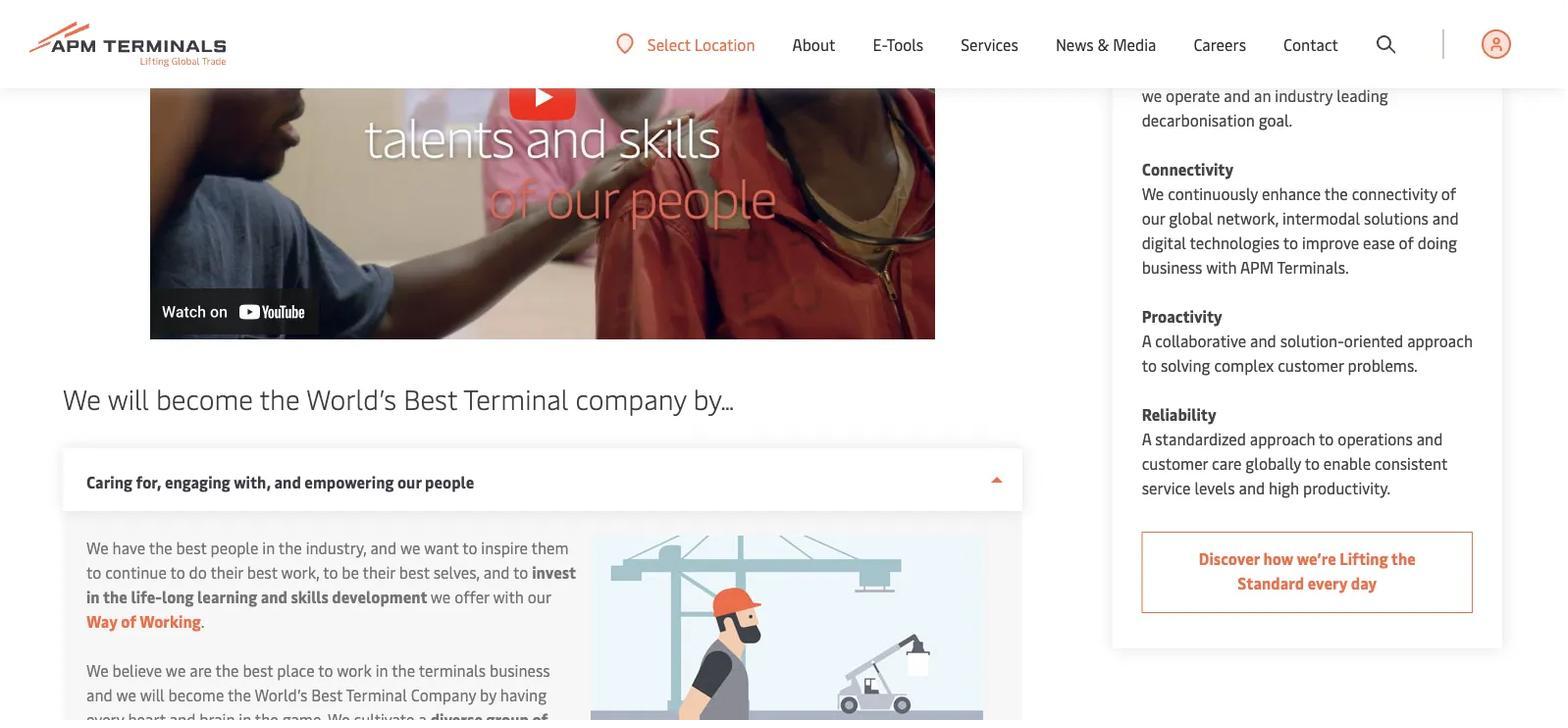 Task type: describe. For each thing, give the bounding box(es) containing it.
a
[[419, 709, 427, 720]]

inspire
[[481, 537, 528, 558]]

place
[[277, 660, 315, 681]]

collaborative
[[1155, 330, 1247, 351]]

standardized
[[1155, 428, 1246, 450]]

discover
[[1199, 548, 1260, 569]]

and right industry,
[[370, 537, 397, 558]]

we for we have the best people in the industry, and we want to inspire them to continue to do their best work, to be their best selves, and to
[[86, 537, 109, 558]]

best up do
[[176, 537, 207, 558]]

the inside connectivity we continuously enhance the connectivity of our global network, intermodal solutions and digital technologies to improve ease of doing business with apm terminals.
[[1325, 183, 1348, 204]]

to inside proactivity a collaborative and solution-oriented approach to solving complex customer problems.
[[1142, 355, 1157, 376]]

reliability a standardized approach to operations and customer care globally to enable consistent service levels and high productivity.
[[1142, 404, 1448, 499]]

company
[[411, 685, 476, 706]]

news & media
[[1056, 34, 1157, 55]]

services
[[961, 34, 1019, 55]]

with inside responsibility strong ties with the local communities where we operate and an industry leading decarbonisation goal.
[[1222, 60, 1253, 81]]

how
[[1264, 548, 1294, 569]]

0 vertical spatial of
[[1442, 183, 1457, 204]]

and inside dropdown button
[[274, 472, 301, 493]]

are
[[190, 660, 212, 681]]

responsibility strong ties with the local communities where we operate and an industry leading decarbonisation goal.
[[1142, 36, 1459, 131]]

to inside we believe we are the best place to work in the terminals business and we will become the world's best terminal company by having every heart and brain in the game. we cultivate a
[[318, 660, 333, 681]]

where
[[1416, 60, 1459, 81]]

problems.
[[1348, 355, 1418, 376]]

heart
[[128, 709, 166, 720]]

about button
[[793, 0, 836, 88]]

people image
[[591, 536, 983, 720]]

long
[[162, 586, 194, 608]]

and up consistent
[[1417, 428, 1443, 450]]

for,
[[136, 472, 161, 493]]

local
[[1284, 60, 1317, 81]]

business inside we believe we are the best place to work in the terminals business and we will become the world's best terminal company by having every heart and brain in the game. we cultivate a
[[490, 660, 550, 681]]

news & media button
[[1056, 0, 1157, 88]]

0 vertical spatial best
[[404, 379, 457, 417]]

day
[[1351, 573, 1377, 594]]

digital
[[1142, 232, 1187, 253]]

lifting
[[1340, 548, 1388, 569]]

terminals.
[[1277, 257, 1349, 278]]

ties
[[1193, 60, 1218, 81]]

best inside we believe we are the best place to work in the terminals business and we will become the world's best terminal company by having every heart and brain in the game. we cultivate a
[[243, 660, 273, 681]]

productivity.
[[1303, 478, 1391, 499]]

solving
[[1161, 355, 1211, 376]]

discover how we're lifting the standard every day link
[[1142, 532, 1473, 613]]

engaging
[[165, 472, 230, 493]]

we inside we offer with our way of working .
[[431, 586, 451, 608]]

invest in the life-long learning and skills development
[[86, 562, 576, 608]]

apm
[[1241, 257, 1274, 278]]

1 vertical spatial of
[[1399, 232, 1414, 253]]

way
[[86, 611, 117, 632]]

best down want
[[399, 562, 430, 583]]

select location button
[[616, 33, 755, 55]]

business inside connectivity we continuously enhance the connectivity of our global network, intermodal solutions and digital technologies to improve ease of doing business with apm terminals.
[[1142, 257, 1203, 278]]

0 vertical spatial world's
[[306, 379, 397, 417]]

every inside discover how we're lifting the standard every day
[[1308, 573, 1348, 594]]

levels
[[1195, 478, 1235, 499]]

solution-
[[1281, 330, 1345, 351]]

by
[[480, 685, 497, 706]]

become inside we believe we are the best place to work in the terminals business and we will become the world's best terminal company by having every heart and brain in the game. we cultivate a
[[168, 685, 224, 706]]

e-
[[873, 34, 887, 55]]

contact button
[[1284, 0, 1339, 88]]

and left "brain" on the left bottom
[[169, 709, 196, 720]]

global
[[1169, 208, 1213, 229]]

the inside invest in the life-long learning and skills development
[[103, 586, 127, 608]]

continuously
[[1168, 183, 1258, 204]]

industry
[[1275, 85, 1333, 106]]

be
[[342, 562, 359, 583]]

the left game.
[[255, 709, 279, 720]]

having
[[500, 685, 547, 706]]

connectivity we continuously enhance the connectivity of our global network, intermodal solutions and digital technologies to improve ease of doing business with apm terminals.
[[1142, 159, 1459, 278]]

oriented
[[1345, 330, 1404, 351]]

invest
[[532, 562, 576, 583]]

1 horizontal spatial terminal
[[463, 379, 569, 417]]

improve
[[1302, 232, 1360, 253]]

and inside invest in the life-long learning and skills development
[[261, 586, 287, 608]]

working
[[140, 611, 201, 632]]

strong
[[1142, 60, 1189, 81]]

the inside responsibility strong ties with the local communities where we operate and an industry leading decarbonisation goal.
[[1256, 60, 1280, 81]]

skills
[[291, 586, 329, 608]]

responsibility
[[1142, 36, 1245, 57]]

and down inspire
[[484, 562, 510, 583]]

caring for, engaging with, and empowering our people element
[[63, 511, 1023, 720]]

news
[[1056, 34, 1094, 55]]

have
[[112, 537, 145, 558]]

service
[[1142, 478, 1191, 499]]

in inside 'we have the best people in the industry, and we want to inspire them to continue to do their best work, to be their best selves, and to'
[[262, 537, 275, 558]]

of inside we offer with our way of working .
[[121, 611, 137, 632]]

doing
[[1418, 232, 1457, 253]]

the up company
[[392, 660, 415, 681]]

leading
[[1337, 85, 1389, 106]]

network,
[[1217, 208, 1279, 229]]

caring for, engaging with, and empowering our people button
[[63, 449, 1023, 511]]

connectivity
[[1142, 159, 1234, 180]]

game.
[[282, 709, 324, 720]]

every inside we believe we are the best place to work in the terminals business and we will become the world's best terminal company by having every heart and brain in the game. we cultivate a
[[86, 709, 124, 720]]

we for we believe we are the best place to work in the terminals business and we will become the world's best terminal company by having every heart and brain in the game. we cultivate a
[[86, 660, 109, 681]]

with inside connectivity we continuously enhance the connectivity of our global network, intermodal solutions and digital technologies to improve ease of doing business with apm terminals.
[[1206, 257, 1237, 278]]

the up "brain" on the left bottom
[[228, 685, 251, 706]]

globally
[[1246, 453, 1302, 474]]

world's inside we believe we are the best place to work in the terminals business and we will become the world's best terminal company by having every heart and brain in the game. we cultivate a
[[255, 685, 308, 706]]

terminal inside we believe we are the best place to work in the terminals business and we will become the world's best terminal company by having every heart and brain in the game. we cultivate a
[[346, 685, 407, 706]]

will inside we believe we are the best place to work in the terminals business and we will become the world's best terminal company by having every heart and brain in the game. we cultivate a
[[140, 685, 165, 706]]

and inside responsibility strong ties with the local communities where we operate and an industry leading decarbonisation goal.
[[1224, 85, 1251, 106]]

media
[[1113, 34, 1157, 55]]

offer
[[455, 586, 489, 608]]

and left high
[[1239, 478, 1265, 499]]

technologies
[[1190, 232, 1280, 253]]

2 their from the left
[[363, 562, 395, 583]]

and inside connectivity we continuously enhance the connectivity of our global network, intermodal solutions and digital technologies to improve ease of doing business with apm terminals.
[[1433, 208, 1459, 229]]

about
[[793, 34, 836, 55]]

we inside connectivity we continuously enhance the connectivity of our global network, intermodal solutions and digital technologies to improve ease of doing business with apm terminals.
[[1142, 183, 1164, 204]]

to inside connectivity we continuously enhance the connectivity of our global network, intermodal solutions and digital technologies to improve ease of doing business with apm terminals.
[[1284, 232, 1299, 253]]

caring for, engaging with, and empowering our people
[[86, 472, 474, 493]]

our inside we offer with our way of working .
[[528, 586, 552, 608]]

empowering
[[305, 472, 394, 493]]

e-tools button
[[873, 0, 924, 88]]

them
[[532, 537, 569, 558]]

0 vertical spatial become
[[156, 379, 253, 417]]

operations
[[1338, 428, 1413, 450]]



Task type: vqa. For each thing, say whether or not it's contained in the screenshot.
"with" to the top
yes



Task type: locate. For each thing, give the bounding box(es) containing it.
standard
[[1238, 573, 1305, 594]]

best left "work,"
[[247, 562, 278, 583]]

our down invest
[[528, 586, 552, 608]]

we down connectivity
[[1142, 183, 1164, 204]]

1 vertical spatial terminal
[[346, 685, 407, 706]]

2 a from the top
[[1142, 428, 1152, 450]]

0 horizontal spatial business
[[490, 660, 550, 681]]

a for collaborative
[[1142, 330, 1152, 351]]

business
[[1142, 257, 1203, 278], [490, 660, 550, 681]]

caring
[[86, 472, 132, 493]]

to down inspire
[[513, 562, 528, 583]]

0 horizontal spatial approach
[[1250, 428, 1316, 450]]

every
[[1308, 573, 1348, 594], [86, 709, 124, 720]]

0 vertical spatial business
[[1142, 257, 1203, 278]]

&
[[1098, 34, 1109, 55]]

people
[[425, 472, 474, 493], [211, 537, 259, 558]]

the up the way
[[103, 586, 127, 608]]

0 horizontal spatial every
[[86, 709, 124, 720]]

and left skills
[[261, 586, 287, 608]]

approach
[[1408, 330, 1473, 351], [1250, 428, 1316, 450]]

proactivity a collaborative and solution-oriented approach to solving complex customer problems.
[[1142, 306, 1473, 376]]

0 horizontal spatial their
[[210, 562, 243, 583]]

ease
[[1363, 232, 1395, 253]]

we down the selves,
[[431, 586, 451, 608]]

best
[[176, 537, 207, 558], [247, 562, 278, 583], [399, 562, 430, 583], [243, 660, 273, 681]]

communities
[[1321, 60, 1413, 81]]

way of working link
[[86, 611, 201, 632]]

in up the way
[[86, 586, 100, 608]]

customer
[[1278, 355, 1344, 376], [1142, 453, 1208, 474]]

terminal up caring for, engaging with, and empowering our people dropdown button
[[463, 379, 569, 417]]

of right the way
[[121, 611, 137, 632]]

0 vertical spatial customer
[[1278, 355, 1344, 376]]

1 horizontal spatial customer
[[1278, 355, 1344, 376]]

we left are
[[166, 660, 186, 681]]

enable
[[1324, 453, 1371, 474]]

a inside 'reliability a standardized approach to operations and customer care globally to enable consistent service levels and high productivity.'
[[1142, 428, 1152, 450]]

the up the caring for, engaging with, and empowering our people
[[260, 379, 300, 417]]

of down solutions
[[1399, 232, 1414, 253]]

1 vertical spatial every
[[86, 709, 124, 720]]

world's up empowering
[[306, 379, 397, 417]]

0 horizontal spatial terminal
[[346, 685, 407, 706]]

cultivate
[[354, 709, 415, 720]]

the right lifting
[[1392, 548, 1416, 569]]

terminals
[[419, 660, 486, 681]]

0 horizontal spatial our
[[397, 472, 422, 493]]

to left be
[[323, 562, 338, 583]]

people inside 'we have the best people in the industry, and we want to inspire them to continue to do their best work, to be their best selves, and to'
[[211, 537, 259, 558]]

we're
[[1297, 548, 1337, 569]]

a for standardized
[[1142, 428, 1152, 450]]

every left heart
[[86, 709, 124, 720]]

tools
[[887, 34, 924, 55]]

approach up problems.
[[1408, 330, 1473, 351]]

1 vertical spatial approach
[[1250, 428, 1316, 450]]

of
[[1442, 183, 1457, 204], [1399, 232, 1414, 253], [121, 611, 137, 632]]

a down reliability
[[1142, 428, 1152, 450]]

our inside dropdown button
[[397, 472, 422, 493]]

we inside 'we have the best people in the industry, and we want to inspire them to continue to do their best work, to be their best selves, and to'
[[86, 537, 109, 558]]

complex
[[1215, 355, 1274, 376]]

0 vertical spatial a
[[1142, 330, 1152, 351]]

1 horizontal spatial people
[[425, 472, 474, 493]]

approach inside 'reliability a standardized approach to operations and customer care globally to enable consistent service levels and high productivity.'
[[1250, 428, 1316, 450]]

the up "work,"
[[279, 537, 302, 558]]

and up doing on the right top
[[1433, 208, 1459, 229]]

0 vertical spatial will
[[108, 379, 149, 417]]

1 horizontal spatial approach
[[1408, 330, 1473, 351]]

will up caring
[[108, 379, 149, 417]]

to up terminals.
[[1284, 232, 1299, 253]]

approach up 'globally'
[[1250, 428, 1316, 450]]

we will become the world's best terminal company by…
[[63, 379, 735, 417]]

0 vertical spatial our
[[1142, 208, 1165, 229]]

to up enable at bottom right
[[1319, 428, 1334, 450]]

we right game.
[[328, 709, 350, 720]]

operate
[[1166, 85, 1220, 106]]

the
[[1256, 60, 1280, 81], [1325, 183, 1348, 204], [260, 379, 300, 417], [149, 537, 172, 558], [279, 537, 302, 558], [1392, 548, 1416, 569], [103, 586, 127, 608], [215, 660, 239, 681], [392, 660, 415, 681], [228, 685, 251, 706], [255, 709, 279, 720]]

high
[[1269, 478, 1300, 499]]

1 vertical spatial business
[[490, 660, 550, 681]]

2 vertical spatial with
[[493, 586, 524, 608]]

customer up service
[[1142, 453, 1208, 474]]

the right are
[[215, 660, 239, 681]]

we for we will become the world's best terminal company by…
[[63, 379, 101, 417]]

decarbonisation
[[1142, 109, 1255, 131]]

1 a from the top
[[1142, 330, 1152, 351]]

with down careers
[[1222, 60, 1253, 81]]

1 horizontal spatial our
[[528, 586, 552, 608]]

in
[[262, 537, 275, 558], [86, 586, 100, 608], [376, 660, 388, 681], [239, 709, 251, 720]]

the up intermodal
[[1325, 183, 1348, 204]]

0 horizontal spatial people
[[211, 537, 259, 558]]

1 vertical spatial people
[[211, 537, 259, 558]]

believe
[[112, 660, 162, 681]]

we left want
[[400, 537, 420, 558]]

1 horizontal spatial best
[[404, 379, 457, 417]]

1 their from the left
[[210, 562, 243, 583]]

1 vertical spatial a
[[1142, 428, 1152, 450]]

0 horizontal spatial customer
[[1142, 453, 1208, 474]]

we
[[1142, 85, 1162, 106], [400, 537, 420, 558], [431, 586, 451, 608], [166, 660, 186, 681], [116, 685, 136, 706]]

1 horizontal spatial of
[[1399, 232, 1414, 253]]

1 horizontal spatial every
[[1308, 573, 1348, 594]]

of up doing on the right top
[[1442, 183, 1457, 204]]

goal.
[[1259, 109, 1293, 131]]

approach inside proactivity a collaborative and solution-oriented approach to solving complex customer problems.
[[1408, 330, 1473, 351]]

the inside discover how we're lifting the standard every day
[[1392, 548, 1416, 569]]

our up digital
[[1142, 208, 1165, 229]]

by…
[[693, 379, 735, 417]]

to
[[1284, 232, 1299, 253], [1142, 355, 1157, 376], [1319, 428, 1334, 450], [1305, 453, 1320, 474], [462, 537, 477, 558], [86, 562, 101, 583], [170, 562, 185, 583], [323, 562, 338, 583], [513, 562, 528, 583], [318, 660, 333, 681]]

our inside connectivity we continuously enhance the connectivity of our global network, intermodal solutions and digital technologies to improve ease of doing business with apm terminals.
[[1142, 208, 1165, 229]]

terminal up cultivate
[[346, 685, 407, 706]]

industry,
[[306, 537, 367, 558]]

with,
[[234, 472, 271, 493]]

1 vertical spatial our
[[397, 472, 422, 493]]

people inside dropdown button
[[425, 472, 474, 493]]

2 horizontal spatial our
[[1142, 208, 1165, 229]]

want
[[424, 537, 459, 558]]

do
[[189, 562, 207, 583]]

1 vertical spatial will
[[140, 685, 165, 706]]

we down believe
[[116, 685, 136, 706]]

0 vertical spatial terminal
[[463, 379, 569, 417]]

business down digital
[[1142, 257, 1203, 278]]

we left believe
[[86, 660, 109, 681]]

1 horizontal spatial their
[[363, 562, 395, 583]]

our
[[1142, 208, 1165, 229], [397, 472, 422, 493], [528, 586, 552, 608]]

.
[[201, 611, 204, 632]]

will
[[108, 379, 149, 417], [140, 685, 165, 706]]

location
[[695, 33, 755, 54]]

0 vertical spatial with
[[1222, 60, 1253, 81]]

0 vertical spatial approach
[[1408, 330, 1473, 351]]

careers
[[1194, 34, 1247, 55]]

we left have
[[86, 537, 109, 558]]

their up development
[[363, 562, 395, 583]]

1 vertical spatial with
[[1206, 257, 1237, 278]]

people up learning
[[211, 537, 259, 558]]

to up the selves,
[[462, 537, 477, 558]]

best left "place"
[[243, 660, 273, 681]]

we believe we are the best place to work in the terminals business and we will become the world's best terminal company by having every heart and brain in the game. we cultivate a
[[86, 660, 550, 720]]

become down are
[[168, 685, 224, 706]]

careers button
[[1194, 0, 1247, 88]]

1 vertical spatial best
[[311, 685, 343, 706]]

in right work
[[376, 660, 388, 681]]

1 vertical spatial world's
[[255, 685, 308, 706]]

customer down solution-
[[1278, 355, 1344, 376]]

business up having at the left of page
[[490, 660, 550, 681]]

to left continue
[[86, 562, 101, 583]]

the up an
[[1256, 60, 1280, 81]]

work,
[[281, 562, 320, 583]]

we inside 'we have the best people in the industry, and we want to inspire them to continue to do their best work, to be their best selves, and to'
[[400, 537, 420, 558]]

their
[[210, 562, 243, 583], [363, 562, 395, 583]]

company
[[576, 379, 686, 417]]

customer inside proactivity a collaborative and solution-oriented approach to solving complex customer problems.
[[1278, 355, 1344, 376]]

1 vertical spatial customer
[[1142, 453, 1208, 474]]

2 horizontal spatial of
[[1442, 183, 1457, 204]]

and left an
[[1224, 85, 1251, 106]]

the right have
[[149, 537, 172, 558]]

0 vertical spatial every
[[1308, 573, 1348, 594]]

1 horizontal spatial business
[[1142, 257, 1203, 278]]

solutions
[[1364, 208, 1429, 229]]

to left do
[[170, 562, 185, 583]]

we have the best people in the industry, and we want to inspire them to continue to do their best work, to be their best selves, and to
[[86, 537, 569, 583]]

world's down "place"
[[255, 685, 308, 706]]

to left solving
[[1142, 355, 1157, 376]]

with inside we offer with our way of working .
[[493, 586, 524, 608]]

2 vertical spatial of
[[121, 611, 137, 632]]

e-tools
[[873, 34, 924, 55]]

become up engaging
[[156, 379, 253, 417]]

0 horizontal spatial best
[[311, 685, 343, 706]]

and up complex
[[1250, 330, 1277, 351]]

life-
[[131, 586, 162, 608]]

in right "brain" on the left bottom
[[239, 709, 251, 720]]

people up want
[[425, 472, 474, 493]]

care
[[1212, 453, 1242, 474]]

will up heart
[[140, 685, 165, 706]]

select
[[648, 33, 691, 54]]

with right offer
[[493, 586, 524, 608]]

consistent
[[1375, 453, 1448, 474]]

in down the caring for, engaging with, and empowering our people
[[262, 537, 275, 558]]

best
[[404, 379, 457, 417], [311, 685, 343, 706]]

0 vertical spatial people
[[425, 472, 474, 493]]

with down technologies in the top of the page
[[1206, 257, 1237, 278]]

and right with,
[[274, 472, 301, 493]]

we up caring
[[63, 379, 101, 417]]

0 horizontal spatial of
[[121, 611, 137, 632]]

we inside responsibility strong ties with the local communities where we operate and an industry leading decarbonisation goal.
[[1142, 85, 1162, 106]]

a inside proactivity a collaborative and solution-oriented approach to solving complex customer problems.
[[1142, 330, 1152, 351]]

world's
[[306, 379, 397, 417], [255, 685, 308, 706]]

their up learning
[[210, 562, 243, 583]]

brain
[[199, 709, 235, 720]]

and down believe
[[86, 685, 113, 706]]

best inside we believe we are the best place to work in the terminals business and we will become the world's best terminal company by having every heart and brain in the game. we cultivate a
[[311, 685, 343, 706]]

to left work
[[318, 660, 333, 681]]

a down proactivity
[[1142, 330, 1152, 351]]

selves,
[[434, 562, 480, 583]]

reliability
[[1142, 404, 1217, 425]]

our right empowering
[[397, 472, 422, 493]]

and inside proactivity a collaborative and solution-oriented approach to solving complex customer problems.
[[1250, 330, 1277, 351]]

customer inside 'reliability a standardized approach to operations and customer care globally to enable consistent service levels and high productivity.'
[[1142, 453, 1208, 474]]

to left enable at bottom right
[[1305, 453, 1320, 474]]

1 vertical spatial become
[[168, 685, 224, 706]]

and
[[1224, 85, 1251, 106], [1433, 208, 1459, 229], [1250, 330, 1277, 351], [1417, 428, 1443, 450], [274, 472, 301, 493], [1239, 478, 1265, 499], [370, 537, 397, 558], [484, 562, 510, 583], [261, 586, 287, 608], [86, 685, 113, 706], [169, 709, 196, 720]]

contact
[[1284, 34, 1339, 55]]

2 vertical spatial our
[[528, 586, 552, 608]]

continue
[[105, 562, 167, 583]]

in inside invest in the life-long learning and skills development
[[86, 586, 100, 608]]

every down we're
[[1308, 573, 1348, 594]]

we down strong
[[1142, 85, 1162, 106]]



